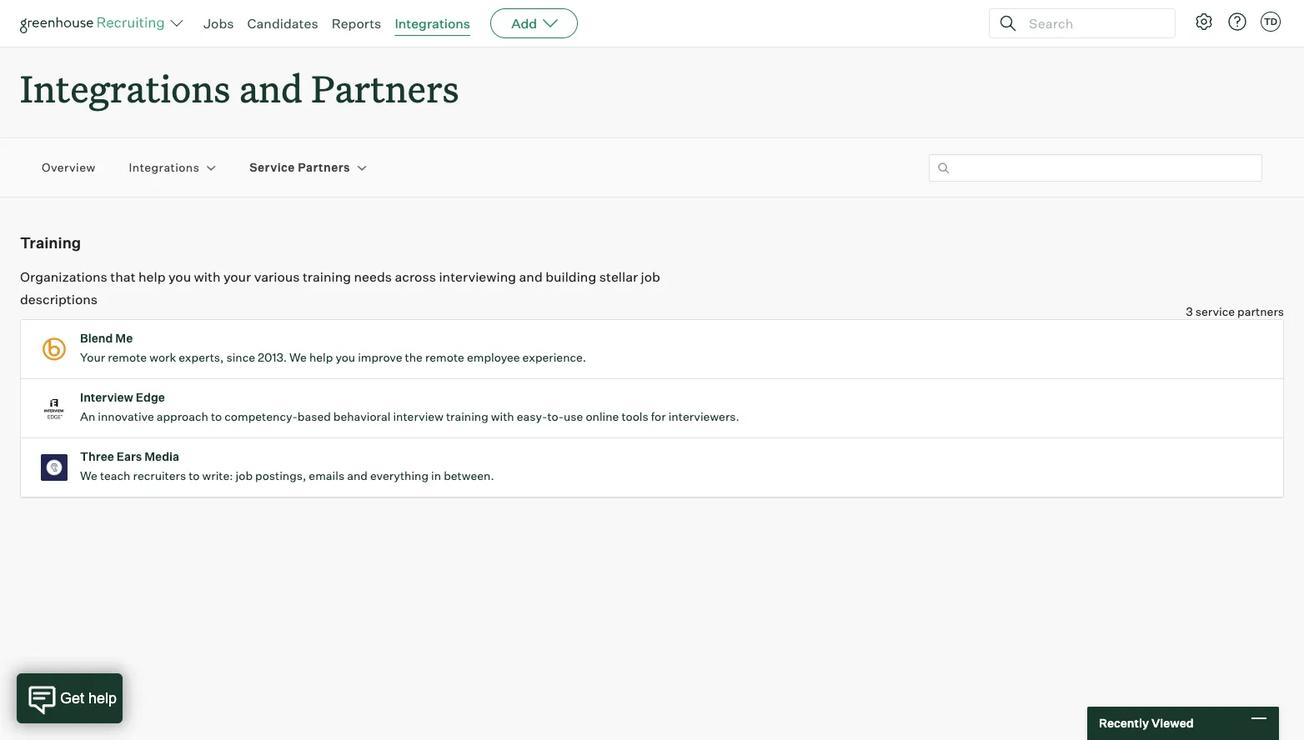 Task type: vqa. For each thing, say whether or not it's contained in the screenshot.
FORM
no



Task type: describe. For each thing, give the bounding box(es) containing it.
recruiters
[[133, 469, 186, 483]]

media
[[145, 450, 179, 464]]

0 vertical spatial partners
[[311, 63, 459, 113]]

across
[[395, 269, 436, 286]]

reports link
[[332, 15, 382, 32]]

three
[[80, 450, 114, 464]]

write:
[[202, 469, 233, 483]]

blend me your remote work experts, since 2013. we help you improve the remote employee experience.
[[80, 331, 587, 365]]

1 remote from the left
[[108, 351, 147, 365]]

innovative
[[98, 410, 154, 424]]

training inside organizations that help you with your various training needs across interviewing and building stellar job descriptions
[[303, 269, 351, 286]]

various
[[254, 269, 300, 286]]

and for three ears media we teach recruiters to write: job postings, emails and everything in between.
[[347, 469, 368, 483]]

teach
[[100, 469, 131, 483]]

and for organizations that help you with your various training needs across interviewing and building stellar job descriptions
[[519, 269, 543, 286]]

help inside blend me your remote work experts, since 2013. we help you improve the remote employee experience.
[[309, 351, 333, 365]]

tools
[[622, 410, 649, 424]]

edge
[[136, 391, 165, 405]]

interview
[[393, 410, 444, 424]]

0 horizontal spatial integrations link
[[129, 160, 200, 176]]

to inside the three ears media we teach recruiters to write: job postings, emails and everything in between.
[[189, 469, 200, 483]]

2013.
[[258, 351, 287, 365]]

stellar
[[600, 269, 638, 286]]

we inside blend me your remote work experts, since 2013. we help you improve the remote employee experience.
[[290, 351, 307, 365]]

td button
[[1262, 12, 1282, 32]]

3 service partners
[[1187, 305, 1285, 319]]

integrations for right integrations link
[[395, 15, 471, 32]]

your
[[224, 269, 251, 286]]

overview
[[42, 161, 96, 175]]

service
[[250, 161, 295, 175]]

with inside organizations that help you with your various training needs across interviewing and building stellar job descriptions
[[194, 269, 221, 286]]

recently
[[1100, 717, 1150, 731]]

service partners link
[[250, 160, 350, 176]]

td
[[1265, 16, 1278, 28]]

you inside organizations that help you with your various training needs across interviewing and building stellar job descriptions
[[169, 269, 191, 286]]

greenhouse recruiting image
[[20, 13, 170, 33]]

interviewing
[[439, 269, 517, 286]]

0 horizontal spatial and
[[239, 63, 303, 113]]

based
[[298, 410, 331, 424]]

integrations for leftmost integrations link
[[129, 161, 200, 175]]

interviewers.
[[669, 410, 740, 424]]

your
[[80, 351, 105, 365]]

job inside organizations that help you with your various training needs across interviewing and building stellar job descriptions
[[641, 269, 661, 286]]

with inside interview edge an innovative approach to competency-based behavioral interview training with easy-to-use online tools for interviewers.
[[491, 410, 515, 424]]

service
[[1196, 305, 1236, 319]]

reports
[[332, 15, 382, 32]]

recently viewed
[[1100, 717, 1195, 731]]

needs
[[354, 269, 392, 286]]

partners
[[1238, 305, 1285, 319]]

me
[[115, 331, 133, 346]]

integrations for integrations and partners
[[20, 63, 231, 113]]

emails
[[309, 469, 345, 483]]

candidates
[[247, 15, 318, 32]]

experts,
[[179, 351, 224, 365]]

building
[[546, 269, 597, 286]]

jobs
[[204, 15, 234, 32]]

candidates link
[[247, 15, 318, 32]]

3
[[1187, 305, 1194, 319]]

approach
[[157, 410, 209, 424]]



Task type: locate. For each thing, give the bounding box(es) containing it.
2 horizontal spatial and
[[519, 269, 543, 286]]

to left the write:
[[189, 469, 200, 483]]

1 horizontal spatial job
[[641, 269, 661, 286]]

1 vertical spatial partners
[[298, 161, 350, 175]]

0 vertical spatial help
[[139, 269, 166, 286]]

2 vertical spatial and
[[347, 469, 368, 483]]

add button
[[491, 8, 578, 38]]

1 horizontal spatial and
[[347, 469, 368, 483]]

2 remote from the left
[[425, 351, 465, 365]]

training inside interview edge an innovative approach to competency-based behavioral interview training with easy-to-use online tools for interviewers.
[[446, 410, 489, 424]]

interview edge an innovative approach to competency-based behavioral interview training with easy-to-use online tools for interviewers.
[[80, 391, 740, 424]]

integrations and partners
[[20, 63, 459, 113]]

job right the write:
[[236, 469, 253, 483]]

help right the that
[[139, 269, 166, 286]]

training left needs
[[303, 269, 351, 286]]

with
[[194, 269, 221, 286], [491, 410, 515, 424]]

integrations
[[395, 15, 471, 32], [20, 63, 231, 113], [129, 161, 200, 175]]

help right 2013.
[[309, 351, 333, 365]]

in
[[431, 469, 442, 483]]

1 vertical spatial integrations link
[[129, 160, 200, 176]]

you inside blend me your remote work experts, since 2013. we help you improve the remote employee experience.
[[336, 351, 356, 365]]

help inside organizations that help you with your various training needs across interviewing and building stellar job descriptions
[[139, 269, 166, 286]]

partners down reports
[[311, 63, 459, 113]]

1 vertical spatial training
[[446, 410, 489, 424]]

an
[[80, 410, 95, 424]]

to-
[[548, 410, 564, 424]]

0 vertical spatial integrations link
[[395, 15, 471, 32]]

interview
[[80, 391, 133, 405]]

partners right "service"
[[298, 161, 350, 175]]

organizations
[[20, 269, 108, 286]]

0 horizontal spatial remote
[[108, 351, 147, 365]]

0 vertical spatial integrations
[[395, 15, 471, 32]]

0 vertical spatial job
[[641, 269, 661, 286]]

you left the improve
[[336, 351, 356, 365]]

we right 2013.
[[290, 351, 307, 365]]

1 horizontal spatial training
[[446, 410, 489, 424]]

1 horizontal spatial remote
[[425, 351, 465, 365]]

the
[[405, 351, 423, 365]]

1 vertical spatial integrations
[[20, 63, 231, 113]]

job inside the three ears media we teach recruiters to write: job postings, emails and everything in between.
[[236, 469, 253, 483]]

0 vertical spatial we
[[290, 351, 307, 365]]

training
[[20, 234, 81, 252]]

0 horizontal spatial to
[[189, 469, 200, 483]]

1 vertical spatial we
[[80, 469, 98, 483]]

td button
[[1258, 8, 1285, 35]]

and left building
[[519, 269, 543, 286]]

1 vertical spatial to
[[189, 469, 200, 483]]

improve
[[358, 351, 403, 365]]

you
[[169, 269, 191, 286], [336, 351, 356, 365]]

behavioral
[[334, 410, 391, 424]]

employee
[[467, 351, 520, 365]]

1 vertical spatial job
[[236, 469, 253, 483]]

0 horizontal spatial you
[[169, 269, 191, 286]]

0 vertical spatial you
[[169, 269, 191, 286]]

0 horizontal spatial training
[[303, 269, 351, 286]]

since
[[226, 351, 255, 365]]

0 horizontal spatial help
[[139, 269, 166, 286]]

1 vertical spatial help
[[309, 351, 333, 365]]

work
[[150, 351, 176, 365]]

easy-
[[517, 410, 548, 424]]

viewed
[[1152, 717, 1195, 731]]

integrations link
[[395, 15, 471, 32], [129, 160, 200, 176]]

service partners
[[250, 161, 350, 175]]

and right the emails
[[347, 469, 368, 483]]

configure image
[[1195, 12, 1215, 32]]

1 horizontal spatial we
[[290, 351, 307, 365]]

job right 'stellar'
[[641, 269, 661, 286]]

online
[[586, 410, 619, 424]]

1 horizontal spatial to
[[211, 410, 222, 424]]

to right approach
[[211, 410, 222, 424]]

help
[[139, 269, 166, 286], [309, 351, 333, 365]]

training
[[303, 269, 351, 286], [446, 410, 489, 424]]

jobs link
[[204, 15, 234, 32]]

between.
[[444, 469, 495, 483]]

overview link
[[42, 160, 96, 176]]

to inside interview edge an innovative approach to competency-based behavioral interview training with easy-to-use online tools for interviewers.
[[211, 410, 222, 424]]

remote down me
[[108, 351, 147, 365]]

and inside the three ears media we teach recruiters to write: job postings, emails and everything in between.
[[347, 469, 368, 483]]

we
[[290, 351, 307, 365], [80, 469, 98, 483]]

Search text field
[[1025, 11, 1161, 35]]

with left easy-
[[491, 410, 515, 424]]

0 horizontal spatial with
[[194, 269, 221, 286]]

2 vertical spatial integrations
[[129, 161, 200, 175]]

partners
[[311, 63, 459, 113], [298, 161, 350, 175]]

1 vertical spatial you
[[336, 351, 356, 365]]

None text field
[[930, 154, 1263, 182]]

descriptions
[[20, 291, 98, 308]]

0 vertical spatial and
[[239, 63, 303, 113]]

and down candidates
[[239, 63, 303, 113]]

we down three
[[80, 469, 98, 483]]

training right interview
[[446, 410, 489, 424]]

blend
[[80, 331, 113, 346]]

remote
[[108, 351, 147, 365], [425, 351, 465, 365]]

remote right the
[[425, 351, 465, 365]]

everything
[[370, 469, 429, 483]]

0 horizontal spatial we
[[80, 469, 98, 483]]

with left your
[[194, 269, 221, 286]]

to
[[211, 410, 222, 424], [189, 469, 200, 483]]

0 vertical spatial with
[[194, 269, 221, 286]]

1 horizontal spatial integrations link
[[395, 15, 471, 32]]

that
[[110, 269, 136, 286]]

1 vertical spatial with
[[491, 410, 515, 424]]

1 vertical spatial and
[[519, 269, 543, 286]]

postings,
[[255, 469, 307, 483]]

use
[[564, 410, 584, 424]]

0 vertical spatial training
[[303, 269, 351, 286]]

three ears media we teach recruiters to write: job postings, emails and everything in between.
[[80, 450, 495, 483]]

0 horizontal spatial job
[[236, 469, 253, 483]]

you right the that
[[169, 269, 191, 286]]

organizations that help you with your various training needs across interviewing and building stellar job descriptions
[[20, 269, 661, 308]]

job
[[641, 269, 661, 286], [236, 469, 253, 483]]

1 horizontal spatial you
[[336, 351, 356, 365]]

experience.
[[523, 351, 587, 365]]

and
[[239, 63, 303, 113], [519, 269, 543, 286], [347, 469, 368, 483]]

and inside organizations that help you with your various training needs across interviewing and building stellar job descriptions
[[519, 269, 543, 286]]

for
[[651, 410, 666, 424]]

1 horizontal spatial with
[[491, 410, 515, 424]]

competency-
[[225, 410, 298, 424]]

ears
[[117, 450, 142, 464]]

add
[[512, 15, 538, 32]]

1 horizontal spatial help
[[309, 351, 333, 365]]

we inside the three ears media we teach recruiters to write: job postings, emails and everything in between.
[[80, 469, 98, 483]]

0 vertical spatial to
[[211, 410, 222, 424]]



